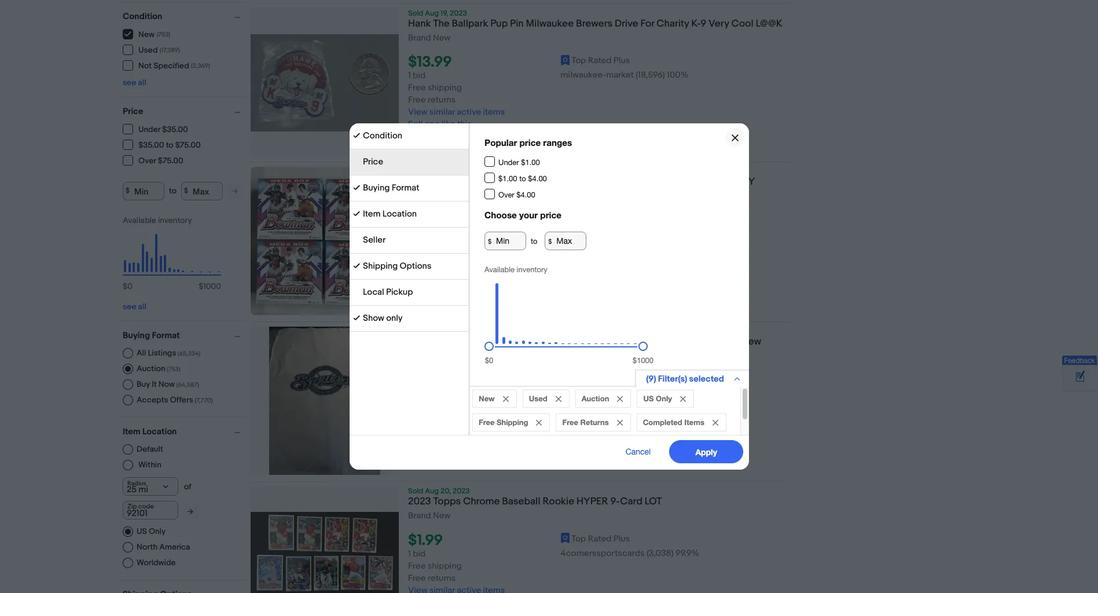 Task type: locate. For each thing, give the bounding box(es) containing it.
$4.00 down bowman
[[517, 190, 535, 199]]

2 sold from the top
[[408, 167, 424, 176]]

similar down options
[[430, 277, 455, 288]]

sold inside "sold  aug 19, 2023 lot of 4 (four) 2021 bowman baseball trading cards mega boxes factory sealed brand new"
[[408, 167, 424, 176]]

1 vertical spatial this
[[458, 289, 472, 300]]

1 vertical spatial see all button
[[123, 301, 146, 311]]

to down your
[[531, 237, 538, 245]]

100% up completed items
[[667, 400, 689, 411]]

(753) inside auction (753)
[[167, 365, 180, 373]]

market for milwaukee-market (18,596) 100% free shipping free returns view similar active items sell one like this
[[607, 70, 634, 81]]

view similar active items link up condition tab
[[408, 107, 505, 118]]

view similar active items link
[[408, 107, 505, 118], [408, 277, 505, 288]]

None text field
[[123, 501, 178, 519]]

buying up all
[[123, 330, 150, 341]]

0 vertical spatial location
[[382, 209, 417, 220]]

3 rated from the top
[[588, 385, 612, 396]]

aug for $13.99
[[425, 9, 439, 18]]

1 vertical spatial used
[[529, 394, 547, 403]]

3 filter applied image from the top
[[353, 315, 360, 321]]

top rated plus up milwaukee-market (18,596) 100%
[[572, 385, 630, 396]]

baseball
[[548, 176, 586, 188], [673, 336, 711, 348], [502, 496, 541, 508]]

shipping down $79.99 at the top left
[[428, 253, 462, 264]]

2 top rated plus from the top
[[572, 225, 630, 236]]

milwaukee- for milwaukee-market (18,596) 100% free shipping free returns view similar active items sell one like this
[[561, 70, 607, 81]]

milwaukee- up free returns
[[561, 400, 607, 411]]

1 vertical spatial (753)
[[167, 365, 180, 373]]

1 vertical spatial see all
[[123, 301, 146, 311]]

1 top from the top
[[572, 55, 586, 66]]

1 all from the top
[[138, 77, 146, 87]]

1 for $1.99
[[408, 548, 411, 559]]

0 vertical spatial market
[[607, 70, 634, 81]]

buying up the item location tab
[[363, 182, 390, 193]]

19, inside "sold  aug 19, 2023 lot of 4 (four) 2021 bowman baseball trading cards mega boxes factory sealed brand new"
[[441, 167, 448, 176]]

condition inside tab
[[363, 130, 402, 141]]

auction (753)
[[137, 363, 180, 373]]

brewers inside the sold  aug 19, 2023 milwaukee brewers promo sga blanket big huge 39" x 56" baseball brand new l@@k !
[[458, 336, 495, 348]]

top down sold  aug 19, 2023 hank the ballpark pup pin milwaukee brewers drive for charity k-9 very cool l@@k brand new
[[572, 55, 586, 66]]

all
[[138, 77, 146, 87], [138, 301, 146, 311]]

north america link
[[123, 542, 190, 552]]

2 see all from the top
[[123, 301, 146, 311]]

like
[[442, 119, 456, 130], [442, 289, 456, 300]]

1 vertical spatial (18,596)
[[636, 400, 665, 411]]

bid
[[413, 70, 426, 81], [413, 240, 426, 251], [413, 548, 426, 559]]

tab list
[[350, 123, 469, 332]]

1 returns from the top
[[428, 95, 456, 106]]

us inside dialog
[[643, 394, 654, 403]]

drive
[[615, 18, 639, 30]]

(9) filter(s) selected button
[[635, 370, 749, 387]]

l@@k right cool
[[756, 18, 783, 30]]

cool
[[732, 18, 754, 30]]

auction up it in the bottom left of the page
[[137, 363, 165, 373]]

over inside dialog
[[498, 190, 514, 199]]

filter(s)
[[658, 374, 687, 385]]

buying format button
[[123, 330, 246, 341]]

1 vertical spatial milwaukee
[[408, 336, 456, 348]]

market for milwaukee-market (18,596) 100%
[[607, 400, 634, 411]]

location inside tab
[[382, 209, 417, 220]]

baseball left trading
[[548, 176, 586, 188]]

0 vertical spatial format
[[392, 182, 419, 193]]

1 horizontal spatial format
[[392, 182, 419, 193]]

returns
[[428, 95, 456, 106], [428, 265, 456, 276], [428, 425, 456, 436], [428, 573, 456, 584]]

1 milwaukee- from the top
[[561, 70, 607, 81]]

2 active from the top
[[457, 277, 481, 288]]

shipping down $13.99
[[428, 82, 462, 93]]

1 filter applied image from the top
[[353, 132, 360, 139]]

2023 inside the sold  aug 19, 2023 milwaukee brewers promo sga blanket big huge 39" x 56" baseball brand new l@@k !
[[450, 327, 467, 336]]

3 19, from the top
[[441, 327, 448, 336]]

shipping
[[363, 261, 398, 272], [497, 418, 528, 427]]

2023 topps chrome baseball rookie hyper 9-card lot heading
[[408, 496, 662, 508]]

minimum value in $ text field down choose
[[485, 232, 526, 250]]

view similar active items link for $13.99
[[408, 107, 505, 118]]

us up the 'north' at the left bottom of page
[[137, 526, 147, 536]]

1 horizontal spatial us only
[[643, 394, 672, 403]]

$75.00 down $35.00 to $75.00
[[158, 156, 183, 166]]

2 1 bid from the top
[[408, 240, 426, 251]]

2 this from the top
[[458, 289, 472, 300]]

filter applied image for condition
[[353, 132, 360, 139]]

under for under $1.00
[[498, 158, 519, 167]]

2 filter applied image from the top
[[353, 210, 360, 217]]

graph of available inventory between $0 and $1000+ image
[[123, 215, 221, 297], [485, 265, 649, 351]]

2023 inside sold  aug 19, 2023 hank the ballpark pup pin milwaukee brewers drive for charity k-9 very cool l@@k brand new
[[450, 9, 467, 18]]

1 this from the top
[[458, 119, 472, 130]]

0 vertical spatial inventory
[[158, 215, 192, 225]]

 (7,770) Items text field
[[193, 396, 213, 404]]

2 bid from the top
[[413, 240, 426, 251]]

over for over $75.00
[[138, 156, 156, 166]]

0 vertical spatial items
[[483, 107, 505, 118]]

new (753)
[[138, 30, 170, 39]]

similar inside khwalker13 (1,396) 100% free shipping free returns view similar active items sell one like this
[[430, 277, 455, 288]]

(18,596) up completed
[[636, 400, 665, 411]]

2 vertical spatial filter applied image
[[353, 315, 360, 321]]

1 horizontal spatial minimum value in $ text field
[[485, 232, 526, 250]]

1 19, from the top
[[441, 9, 448, 18]]

inventory down maximum value in $ text box
[[158, 215, 192, 225]]

1 one from the top
[[425, 119, 440, 130]]

sold down pickup
[[408, 327, 424, 336]]

2 vertical spatial bid
[[413, 548, 426, 559]]

1 vertical spatial only
[[149, 526, 166, 536]]

us down (9)
[[643, 394, 654, 403]]

0 vertical spatial similar
[[430, 107, 455, 118]]

remove filter - show only - completed items image
[[713, 420, 719, 426]]

2 vertical spatial baseball
[[502, 496, 541, 508]]

shipping options tab
[[350, 254, 469, 280]]

plus down "drive"
[[614, 55, 630, 66]]

under inside dialog
[[498, 158, 519, 167]]

like up "4"
[[442, 119, 456, 130]]

1 vertical spatial over
[[498, 190, 514, 199]]

filter applied image
[[353, 132, 360, 139], [353, 210, 360, 217]]

Minimum Value in $ text field
[[123, 182, 164, 200], [485, 232, 526, 250]]

used up not
[[138, 45, 158, 55]]

0 horizontal spatial buying format
[[123, 330, 180, 341]]

item location up seller
[[363, 209, 417, 220]]

0 vertical spatial us
[[643, 394, 654, 403]]

free returns
[[562, 418, 609, 427]]

items
[[483, 107, 505, 118], [483, 277, 505, 288]]

aug for $79.99
[[425, 167, 439, 176]]

market inside milwaukee-market (18,596) 100% free shipping free returns view similar active items sell one like this
[[607, 70, 634, 81]]

1 plus from the top
[[614, 55, 630, 66]]

0 vertical spatial condition
[[123, 11, 162, 22]]

format for buying format tab
[[392, 182, 419, 193]]

100%
[[667, 70, 689, 81], [631, 240, 653, 251], [667, 400, 689, 411]]

sold inside the sold  aug 19, 2023 milwaukee brewers promo sga blanket big huge 39" x 56" baseball brand new l@@k !
[[408, 327, 424, 336]]

1 sell one like this link from the top
[[408, 119, 472, 130]]

see all down not
[[123, 77, 146, 87]]

0 vertical spatial 1
[[408, 70, 411, 81]]

rated left remove filter - buying format - auction icon
[[588, 385, 612, 396]]

1 vertical spatial item location
[[123, 426, 177, 437]]

56"
[[655, 336, 670, 348]]

brand up selected
[[713, 336, 739, 348]]

2023 left topps at the left bottom of the page
[[408, 496, 431, 508]]

0 horizontal spatial l@@k
[[408, 348, 435, 360]]

0 vertical spatial buying
[[363, 182, 390, 193]]

3 sold from the top
[[408, 327, 424, 336]]

2023 for $1.99
[[453, 487, 470, 496]]

(18,596) inside milwaukee-market (18,596) 100% free shipping free returns view similar active items sell one like this
[[636, 70, 665, 81]]

1 vertical spatial filter applied image
[[353, 262, 360, 269]]

buying format for buying format tab
[[363, 182, 419, 193]]

ranges
[[543, 137, 572, 148]]

(753) for auction
[[167, 365, 180, 373]]

buying format inside tab
[[363, 182, 419, 193]]

2 1 from the top
[[408, 240, 411, 251]]

1 see all button from the top
[[123, 77, 146, 87]]

used inside dialog
[[529, 394, 547, 403]]

2 see all button from the top
[[123, 301, 146, 311]]

$4.00
[[528, 174, 547, 183], [517, 190, 535, 199]]

0 vertical spatial $4.00
[[528, 174, 547, 183]]

top for $13.99
[[572, 55, 586, 66]]

bid for $13.99
[[413, 70, 426, 81]]

top rated plus for $1.99
[[572, 533, 630, 544]]

sell one like this link down options
[[408, 289, 472, 300]]

market down "drive"
[[607, 70, 634, 81]]

1 see all from the top
[[123, 77, 146, 87]]

shipping down the remove filter - condition - new icon
[[497, 418, 528, 427]]

hank the ballpark pup pin milwaukee brewers drive for charity k-9 very cool l@@k heading
[[408, 18, 783, 30]]

1 items from the top
[[483, 107, 505, 118]]

boxes
[[682, 176, 710, 188]]

lot inside "sold  aug 19, 2023 lot of 4 (four) 2021 bowman baseball trading cards mega boxes factory sealed brand new"
[[408, 176, 425, 188]]

(1,396)
[[606, 240, 629, 251]]

format for buying format dropdown button
[[152, 330, 180, 341]]

price
[[520, 137, 541, 148], [540, 210, 562, 220]]

shipping down seller
[[363, 261, 398, 272]]

4 top rated plus from the top
[[572, 533, 630, 544]]

0 vertical spatial lot
[[408, 176, 425, 188]]

the
[[433, 18, 450, 30]]

1 1 bid from the top
[[408, 70, 426, 81]]

1 horizontal spatial used
[[529, 394, 547, 403]]

sold left of
[[408, 167, 424, 176]]

100% down charity
[[667, 70, 689, 81]]

3 bid from the top
[[413, 548, 426, 559]]

milwaukee brewers promo sga blanket big huge 39" x 56" baseball brand new l@@k ! link
[[408, 336, 790, 363]]

top up 4cornerssportscards on the right of page
[[572, 533, 586, 544]]

(9)
[[646, 374, 656, 385]]

rated down sold  aug 19, 2023 hank the ballpark pup pin milwaukee brewers drive for charity k-9 very cool l@@k brand new
[[588, 55, 612, 66]]

1 vertical spatial 100%
[[631, 240, 653, 251]]

sell
[[408, 119, 423, 130], [408, 289, 423, 300]]

0 horizontal spatial minimum value in $ text field
[[123, 182, 164, 200]]

shipping inside 4cornerssportscards (3,038) 99.9% free shipping free returns
[[428, 560, 462, 571]]

1 (18,596) from the top
[[636, 70, 665, 81]]

0 horizontal spatial auction
[[137, 363, 165, 373]]

over down 2021
[[498, 190, 514, 199]]

milwaukee inside the sold  aug 19, 2023 milwaukee brewers promo sga blanket big huge 39" x 56" baseball brand new l@@k !
[[408, 336, 456, 348]]

dialog
[[0, 0, 1099, 593]]

1 vertical spatial auction
[[582, 394, 609, 403]]

available
[[123, 215, 156, 225], [485, 265, 515, 274]]

3 returns from the top
[[428, 425, 456, 436]]

hank the ballpark pup pin milwaukee brewers drive for charity k-9 very cool l@@k image
[[251, 34, 399, 131]]

2 aug from the top
[[425, 167, 439, 176]]

(753) inside new (753)
[[157, 31, 170, 38]]

3 shipping from the top
[[428, 560, 462, 571]]

2023 right 20,
[[453, 487, 470, 496]]

0 vertical spatial filter applied image
[[353, 132, 360, 139]]

item location tab
[[350, 202, 469, 228]]

rated up 4cornerssportscards on the right of page
[[588, 533, 612, 544]]

buying inside tab
[[363, 182, 390, 193]]

shipping down $1.99
[[428, 560, 462, 571]]

location down buying format tab
[[382, 209, 417, 220]]

$75.00 down under $35.00
[[175, 140, 201, 150]]

choose your price
[[485, 210, 562, 220]]

sealed
[[408, 188, 444, 200]]

buying format up all
[[123, 330, 180, 341]]

huge
[[604, 336, 629, 348]]

items
[[685, 418, 705, 427]]

2023 right the
[[450, 9, 467, 18]]

rated
[[588, 55, 612, 66], [588, 225, 612, 236], [588, 385, 612, 396], [588, 533, 612, 544]]

0 horizontal spatial condition
[[123, 11, 162, 22]]

only inside dialog
[[656, 394, 672, 403]]

0 vertical spatial available
[[123, 215, 156, 225]]

remove filter - shipping options - free shipping image
[[536, 420, 542, 426]]

buying format
[[363, 182, 419, 193], [123, 330, 180, 341]]

3 aug from the top
[[425, 327, 439, 336]]

price right your
[[540, 210, 562, 220]]

1 see from the top
[[123, 77, 136, 87]]

2 like from the top
[[442, 289, 456, 300]]

2 similar from the top
[[430, 277, 455, 288]]

2 view similar active items link from the top
[[408, 277, 505, 288]]

1 shipping from the top
[[428, 82, 462, 93]]

0 horizontal spatial used
[[138, 45, 158, 55]]

1 vertical spatial $1.00
[[498, 174, 517, 183]]

aug inside sold  aug 20, 2023 2023 topps chrome baseball rookie hyper 9-card lot brand new
[[425, 487, 439, 496]]

see all button down not
[[123, 77, 146, 87]]

1 for $79.99
[[408, 240, 411, 251]]

1 vertical spatial 1 bid
[[408, 240, 426, 251]]

popular price ranges
[[485, 137, 572, 148]]

0 vertical spatial minimum value in $ text field
[[123, 182, 164, 200]]

1 horizontal spatial condition
[[363, 130, 402, 141]]

0 vertical spatial available inventory
[[123, 215, 192, 225]]

item for item location dropdown button
[[123, 426, 140, 437]]

specified
[[154, 61, 189, 71]]

1 horizontal spatial location
[[382, 209, 417, 220]]

tab list containing condition
[[350, 123, 469, 332]]

0 vertical spatial sell
[[408, 119, 423, 130]]

location for item location dropdown button
[[142, 426, 177, 437]]

2023 for $13.99
[[450, 9, 467, 18]]

19,
[[441, 9, 448, 18], [441, 167, 448, 176], [441, 327, 448, 336]]

2 items from the top
[[483, 277, 505, 288]]

filter applied image inside the item location tab
[[353, 210, 360, 217]]

0 vertical spatial all
[[138, 77, 146, 87]]

0 vertical spatial filter applied image
[[353, 184, 360, 191]]

filter applied image
[[353, 184, 360, 191], [353, 262, 360, 269], [353, 315, 360, 321]]

$
[[126, 187, 130, 195], [184, 187, 188, 195], [488, 237, 492, 245], [548, 237, 552, 245], [123, 281, 128, 291], [199, 281, 204, 291]]

see all
[[123, 77, 146, 87], [123, 301, 146, 311]]

filter applied image inside buying format tab
[[353, 184, 360, 191]]

filter applied image inside shipping options "tab"
[[353, 262, 360, 269]]

 (753) Items text field
[[165, 365, 180, 373]]

under $35.00 link
[[123, 124, 189, 134]]

pickup
[[386, 287, 413, 298]]

buying format up the item location tab
[[363, 182, 419, 193]]

1 vertical spatial view similar active items link
[[408, 277, 505, 288]]

dialog containing condition
[[0, 0, 1099, 593]]

3 1 from the top
[[408, 548, 411, 559]]

1 horizontal spatial item location
[[363, 209, 417, 220]]

bowman
[[507, 176, 546, 188]]

milwaukee-
[[561, 70, 607, 81], [561, 400, 607, 411]]

1 horizontal spatial available inventory
[[485, 265, 548, 274]]

1 horizontal spatial under
[[498, 158, 519, 167]]

2 (18,596) from the top
[[636, 400, 665, 411]]

1 vertical spatial buying format
[[123, 330, 180, 341]]

1 horizontal spatial baseball
[[548, 176, 586, 188]]

inventory down maximum value in $ text field
[[517, 265, 548, 274]]

item inside tab
[[363, 209, 381, 220]]

100% inside milwaukee-market (18,596) 100% free shipping free returns view similar active items sell one like this
[[667, 70, 689, 81]]

3 1 bid from the top
[[408, 548, 426, 559]]

milwaukee right pin
[[526, 18, 574, 30]]

1 vertical spatial milwaukee-
[[561, 400, 607, 411]]

2 19, from the top
[[441, 167, 448, 176]]

baseball inside sold  aug 20, 2023 2023 topps chrome baseball rookie hyper 9-card lot brand new
[[502, 496, 541, 508]]

milwaukee- inside milwaukee-market (18,596) 100% free shipping free returns view similar active items sell one like this
[[561, 70, 607, 81]]

brand down hank
[[408, 32, 431, 43]]

charity
[[657, 18, 689, 30]]

see
[[123, 77, 136, 87], [123, 301, 136, 311]]

inventory inside dialog
[[517, 265, 548, 274]]

all listings (65,334)
[[137, 348, 201, 358]]

milwaukee up the !
[[408, 336, 456, 348]]

milwaukee brewers promo sga blanket big huge 39" x 56" baseball brand new l@@k ! heading
[[408, 336, 762, 360]]

1 vertical spatial like
[[442, 289, 456, 300]]

show only tab
[[350, 306, 469, 332]]

0 horizontal spatial $1.00
[[498, 174, 517, 183]]

0 vertical spatial milwaukee-
[[561, 70, 607, 81]]

shipping inside khwalker13 (1,396) 100% free shipping free returns view similar active items sell one like this
[[428, 253, 462, 264]]

4 rated from the top
[[588, 533, 612, 544]]

$13.99
[[408, 53, 452, 71]]

$35.00 up $35.00 to $75.00
[[162, 125, 188, 134]]

2 see from the top
[[123, 301, 136, 311]]

4 plus from the top
[[614, 533, 630, 544]]

sell one like this link
[[408, 119, 472, 130], [408, 289, 472, 300]]

1 rated from the top
[[588, 55, 612, 66]]

2 shipping from the top
[[428, 253, 462, 264]]

sold for $79.99
[[408, 167, 424, 176]]

Maximum Value in $ text field
[[545, 232, 587, 250]]

0 vertical spatial used
[[138, 45, 158, 55]]

(18,596) for milwaukee-market (18,596) 100% free shipping free returns view similar active items sell one like this
[[636, 70, 665, 81]]

1 vertical spatial items
[[483, 277, 505, 288]]

3 top rated plus from the top
[[572, 385, 630, 396]]

items inside milwaukee-market (18,596) 100% free shipping free returns view similar active items sell one like this
[[483, 107, 505, 118]]

$ 0
[[123, 281, 133, 291]]

similar inside milwaukee-market (18,596) 100% free shipping free returns view similar active items sell one like this
[[430, 107, 455, 118]]

4 returns from the top
[[428, 573, 456, 584]]

1 bid for $13.99
[[408, 70, 426, 81]]

auction up the returns
[[582, 394, 609, 403]]

see for price
[[123, 301, 136, 311]]

1 vertical spatial baseball
[[673, 336, 711, 348]]

1 vertical spatial item
[[123, 426, 140, 437]]

1 vertical spatial active
[[457, 277, 481, 288]]

location up default
[[142, 426, 177, 437]]

2 view from the top
[[408, 277, 428, 288]]

brewers left promo
[[458, 336, 495, 348]]

0 vertical spatial shipping
[[428, 82, 462, 93]]

brewers inside sold  aug 19, 2023 hank the ballpark pup pin milwaukee brewers drive for charity k-9 very cool l@@k brand new
[[576, 18, 613, 30]]

rated up (1,396)
[[588, 225, 612, 236]]

card
[[620, 496, 643, 508]]

lot up sealed
[[408, 176, 425, 188]]

see all button down "0"
[[123, 301, 146, 311]]

minimum value in $ text field inside dialog
[[485, 232, 526, 250]]

1 vertical spatial $4.00
[[517, 190, 535, 199]]

of
[[427, 176, 440, 188]]

item for the item location tab
[[363, 209, 381, 220]]

lot inside sold  aug 20, 2023 2023 topps chrome baseball rookie hyper 9-card lot brand new
[[645, 496, 662, 508]]

north america
[[137, 542, 190, 552]]

2023 left promo
[[450, 327, 467, 336]]

used left remove filter - condition - used image
[[529, 394, 547, 403]]

1 vertical spatial available inventory
[[485, 265, 548, 274]]

lot of 4 (four) 2021 bowman baseball trading cards mega boxes factory sealed heading
[[408, 176, 756, 200]]

1 vertical spatial 19,
[[441, 167, 448, 176]]

100% right (1,396)
[[631, 240, 653, 251]]

1 vertical spatial similar
[[430, 277, 455, 288]]

1 similar from the top
[[430, 107, 455, 118]]

sell one like this link up "4"
[[408, 119, 472, 130]]

sold inside sold  aug 19, 2023 hank the ballpark pup pin milwaukee brewers drive for charity k-9 very cool l@@k brand new
[[408, 9, 424, 18]]

1 vertical spatial market
[[607, 400, 634, 411]]

under down popular
[[498, 158, 519, 167]]

baseball right the 56"
[[673, 336, 711, 348]]

3 top from the top
[[572, 385, 586, 396]]

(753) up buy it now (64,587)
[[167, 365, 180, 373]]

4 aug from the top
[[425, 487, 439, 496]]

2 vertical spatial 100%
[[667, 400, 689, 411]]

1 vertical spatial location
[[142, 426, 177, 437]]

(18,596)
[[636, 70, 665, 81], [636, 400, 665, 411]]

1 top rated plus from the top
[[572, 55, 630, 66]]

sell one like this link for $79.99
[[408, 289, 472, 300]]

1 vertical spatial bid
[[413, 240, 426, 251]]

default link
[[123, 444, 163, 454]]

1 view from the top
[[408, 107, 428, 118]]

baseball inside the sold  aug 19, 2023 milwaukee brewers promo sga blanket big huge 39" x 56" baseball brand new l@@k !
[[673, 336, 711, 348]]

1 filter applied image from the top
[[353, 184, 360, 191]]

remove filter - condition - new image
[[503, 396, 509, 402]]

2 plus from the top
[[614, 225, 630, 236]]

lot of 4 (four) 2021 bowman baseball trading cards mega boxes factory sealed link
[[408, 176, 790, 203]]

price
[[123, 106, 143, 117], [363, 156, 383, 167]]

blanket
[[552, 336, 585, 348]]

pin
[[510, 18, 524, 30]]

view similar active items link down options
[[408, 277, 505, 288]]

0 vertical spatial baseball
[[548, 176, 586, 188]]

0 horizontal spatial inventory
[[158, 215, 192, 225]]

like up 'show only' tab
[[442, 289, 456, 300]]

price inside tab list
[[363, 156, 383, 167]]

0 vertical spatial active
[[457, 107, 481, 118]]

over down "$35.00 to $75.00" link
[[138, 156, 156, 166]]

brand inside "sold  aug 19, 2023 lot of 4 (four) 2021 bowman baseball trading cards mega boxes factory sealed brand new"
[[408, 203, 431, 214]]

brand down sealed
[[408, 203, 431, 214]]

brewers left "drive"
[[576, 18, 613, 30]]

aug inside "sold  aug 19, 2023 lot of 4 (four) 2021 bowman baseball trading cards mega boxes factory sealed brand new"
[[425, 167, 439, 176]]

$4.00 down under $1.00 on the top left
[[528, 174, 547, 183]]

used
[[138, 45, 158, 55], [529, 394, 547, 403]]

us
[[643, 394, 654, 403], [137, 526, 147, 536]]

2 one from the top
[[425, 289, 440, 300]]

see all down "0"
[[123, 301, 146, 311]]

item up default link
[[123, 426, 140, 437]]

1 view similar active items link from the top
[[408, 107, 505, 118]]

filter applied image for show
[[353, 315, 360, 321]]

4 sold from the top
[[408, 487, 424, 496]]

view up condition tab
[[408, 107, 428, 118]]

sold inside sold  aug 20, 2023 2023 topps chrome baseball rookie hyper 9-card lot brand new
[[408, 487, 424, 496]]

used for used (17,389)
[[138, 45, 158, 55]]

auction
[[137, 363, 165, 373], [582, 394, 609, 403]]

this
[[458, 119, 472, 130], [458, 289, 472, 300]]

factory
[[712, 176, 756, 188]]

filter applied image inside condition tab
[[353, 132, 360, 139]]

1 horizontal spatial lot
[[645, 496, 662, 508]]

top rated plus up (1,396)
[[572, 225, 630, 236]]

0 vertical spatial over
[[138, 156, 156, 166]]

see for condition
[[123, 77, 136, 87]]

top
[[572, 55, 586, 66], [572, 225, 586, 236], [572, 385, 586, 396], [572, 533, 586, 544]]

1 sold from the top
[[408, 9, 424, 18]]

2023 topps chrome baseball rookie hyper 9-card lot link
[[408, 496, 790, 511]]

l@@k left the !
[[408, 348, 435, 360]]

1 sell from the top
[[408, 119, 423, 130]]

2 rated from the top
[[588, 225, 612, 236]]

condition for condition dropdown button
[[123, 11, 162, 22]]

lot of 4 (four) 2021 bowman baseball trading cards mega boxes factory sealed image
[[251, 167, 399, 315]]

condition tab
[[350, 123, 469, 149]]

default
[[137, 444, 163, 454]]

0 horizontal spatial us only
[[137, 526, 166, 536]]

2 filter applied image from the top
[[353, 262, 360, 269]]

(65,334)
[[178, 350, 201, 357]]

1 like from the top
[[442, 119, 456, 130]]

l@@k
[[756, 18, 783, 30], [408, 348, 435, 360]]

1 horizontal spatial inventory
[[517, 265, 548, 274]]

2 returns from the top
[[428, 265, 456, 276]]

1 bid for $79.99
[[408, 240, 426, 251]]

minimum value in $ text field down over $75.00 link
[[123, 182, 164, 200]]

item location up default
[[123, 426, 177, 437]]

worldwide link
[[123, 557, 176, 568]]

2023 inside "sold  aug 19, 2023 lot of 4 (four) 2021 bowman baseball trading cards mega boxes factory sealed brand new"
[[450, 167, 467, 176]]

1 active from the top
[[457, 107, 481, 118]]

available inventory down choose your price
[[485, 265, 548, 274]]

1 horizontal spatial milwaukee
[[526, 18, 574, 30]]

2 top from the top
[[572, 225, 586, 236]]

one up of
[[425, 119, 440, 130]]

brand inside sold  aug 19, 2023 hank the ballpark pup pin milwaukee brewers drive for charity k-9 very cool l@@k brand new
[[408, 32, 431, 43]]

brand up $1.99
[[408, 511, 431, 522]]

aug inside sold  aug 19, 2023 hank the ballpark pup pin milwaukee brewers drive for charity k-9 very cool l@@k brand new
[[425, 9, 439, 18]]

price up under $1.00 on the top left
[[520, 137, 541, 148]]

like inside khwalker13 (1,396) 100% free shipping free returns view similar active items sell one like this
[[442, 289, 456, 300]]

baseball inside "sold  aug 19, 2023 lot of 4 (four) 2021 bowman baseball trading cards mega boxes factory sealed brand new"
[[548, 176, 586, 188]]

2 sell one like this link from the top
[[408, 289, 472, 300]]

under
[[138, 125, 160, 134], [498, 158, 519, 167]]

item up seller
[[363, 209, 381, 220]]

only left remove filter - item location - us only 'image' at the bottom
[[656, 394, 672, 403]]

all up all
[[138, 301, 146, 311]]

1 1 from the top
[[408, 70, 411, 81]]

see all button for price
[[123, 301, 146, 311]]

used (17,389)
[[138, 45, 180, 55]]

0 vertical spatial only
[[656, 394, 672, 403]]

1 vertical spatial under
[[498, 158, 519, 167]]

1 horizontal spatial brewers
[[576, 18, 613, 30]]

2023 right "4"
[[450, 167, 467, 176]]

1 vertical spatial condition
[[363, 130, 402, 141]]

filter applied image inside 'show only' tab
[[353, 315, 360, 321]]

0 horizontal spatial graph of available inventory between $0 and $1000+ image
[[123, 215, 221, 297]]

0 vertical spatial brewers
[[576, 18, 613, 30]]

2 sell from the top
[[408, 289, 423, 300]]

4 top from the top
[[572, 533, 586, 544]]

remove filter - buying format - auction image
[[617, 396, 623, 402]]

remove filter - condition - used image
[[556, 396, 561, 402]]

plus up milwaukee-market (18,596) 100%
[[614, 385, 630, 396]]

shipping inside milwaukee-market (18,596) 100% free shipping free returns view similar active items sell one like this
[[428, 82, 462, 93]]

19, inside sold  aug 19, 2023 hank the ballpark pup pin milwaukee brewers drive for charity k-9 very cool l@@k brand new
[[441, 9, 448, 18]]

available inventory down maximum value in $ text box
[[123, 215, 192, 225]]

0 horizontal spatial baseball
[[502, 496, 541, 508]]

$1.99
[[408, 531, 443, 549]]

not
[[138, 61, 152, 71]]

2023 topps chrome baseball rookie hyper 9-card lot image
[[251, 512, 399, 593]]

similar up condition tab
[[430, 107, 455, 118]]

1 horizontal spatial shipping
[[497, 418, 528, 427]]

milwaukee
[[526, 18, 574, 30], [408, 336, 456, 348]]

item location inside tab
[[363, 209, 417, 220]]

top rated plus
[[572, 55, 630, 66], [572, 225, 630, 236], [572, 385, 630, 396], [572, 533, 630, 544]]

2 vertical spatial 19,
[[441, 327, 448, 336]]

sell inside milwaukee-market (18,596) 100% free shipping free returns view similar active items sell one like this
[[408, 119, 423, 130]]

1 vertical spatial inventory
[[517, 265, 548, 274]]

2 milwaukee- from the top
[[561, 400, 607, 411]]

format inside tab
[[392, 182, 419, 193]]

2 market from the top
[[607, 400, 634, 411]]

0 vertical spatial 100%
[[667, 70, 689, 81]]

buying
[[363, 182, 390, 193], [123, 330, 150, 341]]

baseball left rookie
[[502, 496, 541, 508]]

1 aug from the top
[[425, 9, 439, 18]]

100% for milwaukee-market (18,596) 100% free shipping free returns view similar active items sell one like this
[[667, 70, 689, 81]]

all down not
[[138, 77, 146, 87]]

1 bid from the top
[[413, 70, 426, 81]]

1 vertical spatial shipping
[[428, 253, 462, 264]]

filter applied image for buying
[[353, 184, 360, 191]]

2 all from the top
[[138, 301, 146, 311]]

milwaukee- for milwaukee-market (18,596) 100%
[[561, 400, 607, 411]]

top up khwalker13
[[572, 225, 586, 236]]

$35.00 up over $75.00 link
[[138, 140, 164, 150]]

top rated plus down sold  aug 19, 2023 hank the ballpark pup pin milwaukee brewers drive for charity k-9 very cool l@@k brand new
[[572, 55, 630, 66]]

item location for the item location tab
[[363, 209, 417, 220]]

1 market from the top
[[607, 70, 634, 81]]

1 vertical spatial see
[[123, 301, 136, 311]]

0 vertical spatial see
[[123, 77, 136, 87]]

0 vertical spatial $35.00
[[162, 125, 188, 134]]

us only up the 'north' at the left bottom of page
[[137, 526, 166, 536]]

plus up 4cornerssportscards on the right of page
[[614, 533, 630, 544]]



Task type: describe. For each thing, give the bounding box(es) containing it.
99.9%
[[676, 548, 700, 559]]

brand inside the sold  aug 19, 2023 milwaukee brewers promo sga blanket big huge 39" x 56" baseball brand new l@@k !
[[713, 336, 739, 348]]

$79.99
[[408, 224, 454, 242]]

filter applied image for shipping
[[353, 262, 360, 269]]

4cornerssportscards
[[561, 548, 645, 559]]

1 for $13.99
[[408, 70, 411, 81]]

choose
[[485, 210, 517, 220]]

seller
[[363, 235, 386, 246]]

rated for $13.99
[[588, 55, 612, 66]]

shipping options
[[363, 261, 431, 272]]

over for over $4.00
[[498, 190, 514, 199]]

items inside khwalker13 (1,396) 100% free shipping free returns view similar active items sell one like this
[[483, 277, 505, 288]]

milwaukee-market (18,596) 100% free shipping free returns view similar active items sell one like this
[[408, 70, 689, 130]]

new inside "sold  aug 19, 2023 lot of 4 (four) 2021 bowman baseball trading cards mega boxes factory sealed brand new"
[[433, 203, 451, 214]]

shipping for khwalker13 (1,396) 100% free shipping free returns view similar active items sell one like this
[[428, 253, 462, 264]]

19, for $79.99
[[441, 167, 448, 176]]

(18,596) for milwaukee-market (18,596) 100%
[[636, 400, 665, 411]]

show only
[[363, 313, 403, 324]]

view inside milwaukee-market (18,596) 100% free shipping free returns view similar active items sell one like this
[[408, 107, 428, 118]]

filter applied image for item location
[[353, 210, 360, 217]]

new inside dialog
[[479, 394, 495, 403]]

100% inside khwalker13 (1,396) 100% free shipping free returns view similar active items sell one like this
[[631, 240, 653, 251]]

top for $79.99
[[572, 225, 586, 236]]

1 vertical spatial us only
[[137, 526, 166, 536]]

top for $1.99
[[572, 533, 586, 544]]

shipping inside "tab"
[[363, 261, 398, 272]]

cards
[[624, 176, 652, 188]]

1000
[[204, 281, 221, 291]]

minimum value in $ text field for maximum value in $ text field
[[485, 232, 526, 250]]

big
[[588, 336, 602, 348]]

cancel
[[626, 447, 651, 456]]

buy it now (64,587)
[[137, 379, 199, 389]]

9-
[[611, 496, 620, 508]]

options
[[400, 261, 431, 272]]

condition for condition tab
[[363, 130, 402, 141]]

item location for item location dropdown button
[[123, 426, 177, 437]]

sold for $1.99
[[408, 487, 424, 496]]

view similar active items link for $79.99
[[408, 277, 505, 288]]

one inside milwaukee-market (18,596) 100% free shipping free returns view similar active items sell one like this
[[425, 119, 440, 130]]

free shipping
[[479, 418, 528, 427]]

worldwide
[[137, 557, 176, 567]]

$ for maximum value in $ text field
[[548, 237, 552, 245]]

19, for $13.99
[[441, 9, 448, 18]]

apply within filter image
[[188, 508, 193, 515]]

not specified (2,369)
[[138, 61, 210, 71]]

0 vertical spatial price
[[520, 137, 541, 148]]

Maximum Value in $ text field
[[181, 182, 223, 200]]

show
[[363, 313, 384, 324]]

hank
[[408, 18, 431, 30]]

see all for condition
[[123, 77, 146, 87]]

l@@k inside sold  aug 19, 2023 hank the ballpark pup pin milwaukee brewers drive for charity k-9 very cool l@@k brand new
[[756, 18, 783, 30]]

selected
[[689, 374, 724, 385]]

!
[[437, 348, 440, 360]]

america
[[159, 542, 190, 552]]

0 horizontal spatial us
[[137, 526, 147, 536]]

see all button for condition
[[123, 77, 146, 87]]

trading
[[589, 176, 622, 188]]

view inside khwalker13 (1,396) 100% free shipping free returns view similar active items sell one like this
[[408, 277, 428, 288]]

sold  aug 19, 2023 hank the ballpark pup pin milwaukee brewers drive for charity k-9 very cool l@@k brand new
[[408, 9, 783, 43]]

3 plus from the top
[[614, 385, 630, 396]]

now
[[159, 379, 175, 389]]

(7,770)
[[195, 396, 213, 404]]

aug for $1.99
[[425, 487, 439, 496]]

chrome
[[463, 496, 500, 508]]

north
[[137, 542, 158, 552]]

milwaukee brewers promo sga blanket big huge 39" x 56" baseball brand new l@@k ! image
[[269, 327, 381, 475]]

sold for $13.99
[[408, 9, 424, 18]]

hank the ballpark pup pin milwaukee brewers drive for charity k-9 very cool l@@k link
[[408, 18, 790, 33]]

0 horizontal spatial available
[[123, 215, 156, 225]]

19, inside the sold  aug 19, 2023 milwaukee brewers promo sga blanket big huge 39" x 56" baseball brand new l@@k !
[[441, 327, 448, 336]]

under for under $35.00
[[138, 125, 160, 134]]

0 vertical spatial price
[[123, 106, 143, 117]]

this inside khwalker13 (1,396) 100% free shipping free returns view similar active items sell one like this
[[458, 289, 472, 300]]

plus for $1.99
[[614, 533, 630, 544]]

of
[[184, 482, 192, 491]]

completed
[[643, 418, 682, 427]]

feedback
[[1065, 357, 1096, 365]]

accepts
[[137, 395, 168, 405]]

khwalker13
[[561, 240, 604, 251]]

top rated plus for $13.99
[[572, 55, 630, 66]]

(64,587)
[[176, 381, 199, 388]]

available inside dialog
[[485, 265, 515, 274]]

rated for $79.99
[[588, 225, 612, 236]]

$ for minimum value in $ text box within dialog
[[488, 237, 492, 245]]

all for condition
[[138, 77, 146, 87]]

remove filter - item location - us only image
[[680, 396, 686, 402]]

buying format tab
[[350, 176, 469, 202]]

milwaukee-market (18,596) 100%
[[561, 400, 689, 411]]

brand inside sold  aug 20, 2023 2023 topps chrome baseball rookie hyper 9-card lot brand new
[[408, 511, 431, 522]]

us only inside dialog
[[643, 394, 672, 403]]

100% for milwaukee-market (18,596) 100%
[[667, 400, 689, 411]]

see all for price
[[123, 301, 146, 311]]

$35.00 to $75.00
[[138, 140, 201, 150]]

bid for $1.99
[[413, 548, 426, 559]]

condition button
[[123, 11, 246, 22]]

(four)
[[451, 176, 482, 188]]

apply button
[[670, 440, 743, 463]]

4
[[442, 176, 449, 188]]

ballpark
[[452, 18, 489, 30]]

(753) for new
[[157, 31, 170, 38]]

completed items
[[643, 418, 705, 427]]

offers
[[170, 395, 193, 405]]

new inside sold  aug 20, 2023 2023 topps chrome baseball rookie hyper 9-card lot brand new
[[433, 511, 451, 522]]

active inside khwalker13 (1,396) 100% free shipping free returns view similar active items sell one like this
[[457, 277, 481, 288]]

0 horizontal spatial only
[[149, 526, 166, 536]]

top rated plus for $79.99
[[572, 225, 630, 236]]

all for price
[[138, 301, 146, 311]]

over $75.00 link
[[123, 155, 184, 166]]

over $4.00
[[498, 190, 535, 199]]

free returns
[[408, 425, 456, 436]]

to left maximum value in $ text box
[[169, 186, 177, 196]]

k-
[[692, 18, 701, 30]]

for
[[641, 18, 655, 30]]

within
[[138, 460, 162, 470]]

new inside sold  aug 19, 2023 hank the ballpark pup pin milwaukee brewers drive for charity k-9 very cool l@@k brand new
[[433, 32, 451, 43]]

inventory for rightmost graph of available inventory between $0 and $1000+ image
[[517, 265, 548, 274]]

milwaukee inside sold  aug 19, 2023 hank the ballpark pup pin milwaukee brewers drive for charity k-9 very cool l@@k brand new
[[526, 18, 574, 30]]

2021
[[484, 176, 505, 188]]

 (65,334) Items text field
[[176, 350, 201, 357]]

accepts offers (7,770)
[[137, 395, 213, 405]]

khwalker13 (1,396) 100% free shipping free returns view similar active items sell one like this
[[408, 240, 653, 300]]

 (64,587) Items text field
[[175, 381, 199, 388]]

buying format for buying format dropdown button
[[123, 330, 180, 341]]

1 vertical spatial $75.00
[[158, 156, 183, 166]]

sell one like this link for $13.99
[[408, 119, 472, 130]]

(3,038)
[[647, 548, 674, 559]]

$ for minimum value in $ text box for maximum value in $ text box
[[126, 187, 130, 195]]

local
[[363, 287, 384, 298]]

returns inside khwalker13 (1,396) 100% free shipping free returns view similar active items sell one like this
[[428, 265, 456, 276]]

rookie
[[543, 496, 575, 508]]

active inside milwaukee-market (18,596) 100% free shipping free returns view similar active items sell one like this
[[457, 107, 481, 118]]

under $1.00
[[498, 158, 540, 167]]

0 vertical spatial $75.00
[[175, 140, 201, 150]]

1 bid for $1.99
[[408, 548, 426, 559]]

to down under $1.00 on the top left
[[519, 174, 526, 183]]

minimum value in $ text field for maximum value in $ text box
[[123, 182, 164, 200]]

(17,389)
[[160, 46, 180, 54]]

available inventory inside dialog
[[485, 265, 548, 274]]

new inside the sold  aug 19, 2023 milwaukee brewers promo sga blanket big huge 39" x 56" baseball brand new l@@k !
[[742, 336, 762, 348]]

sell inside khwalker13 (1,396) 100% free shipping free returns view similar active items sell one like this
[[408, 289, 423, 300]]

$1.00 to $4.00
[[498, 174, 547, 183]]

sold  aug 19, 2023 lot of 4 (four) 2021 bowman baseball trading cards mega boxes factory sealed brand new
[[408, 167, 756, 214]]

buying for buying format dropdown button
[[123, 330, 150, 341]]

buying for buying format tab
[[363, 182, 390, 193]]

tab list inside dialog
[[350, 123, 469, 332]]

plus for $13.99
[[614, 55, 630, 66]]

to down under $35.00
[[166, 140, 173, 150]]

topps
[[433, 496, 461, 508]]

aug inside the sold  aug 19, 2023 milwaukee brewers promo sga blanket big huge 39" x 56" baseball brand new l@@k !
[[425, 327, 439, 336]]

rated for $1.99
[[588, 533, 612, 544]]

buy
[[137, 379, 150, 389]]

plus for $79.99
[[614, 225, 630, 236]]

1 vertical spatial $35.00
[[138, 140, 164, 150]]

returns inside 4cornerssportscards (3,038) 99.9% free shipping free returns
[[428, 573, 456, 584]]

like inside milwaukee-market (18,596) 100% free shipping free returns view similar active items sell one like this
[[442, 119, 456, 130]]

0 vertical spatial $1.00
[[521, 158, 540, 167]]

mega
[[654, 176, 680, 188]]

used for used
[[529, 394, 547, 403]]

location for the item location tab
[[382, 209, 417, 220]]

$35.00 to $75.00 link
[[123, 139, 201, 150]]

$ for maximum value in $ text box
[[184, 187, 188, 195]]

inventory for graph of available inventory between $0 and $1000+ image to the left
[[158, 215, 192, 225]]

1 vertical spatial price
[[540, 210, 562, 220]]

this inside milwaukee-market (18,596) 100% free shipping free returns view similar active items sell one like this
[[458, 119, 472, 130]]

promo
[[497, 336, 527, 348]]

auction for auction
[[582, 394, 609, 403]]

hyper
[[577, 496, 609, 508]]

bid for $79.99
[[413, 240, 426, 251]]

local pickup
[[363, 287, 413, 298]]

1 horizontal spatial graph of available inventory between $0 and $1000+ image
[[485, 265, 649, 351]]

20,
[[441, 487, 451, 496]]

pup
[[491, 18, 508, 30]]

shipping for 4cornerssportscards (3,038) 99.9% free shipping free returns
[[428, 560, 462, 571]]

it
[[152, 379, 157, 389]]

l@@k inside the sold  aug 19, 2023 milwaukee brewers promo sga blanket big huge 39" x 56" baseball brand new l@@k !
[[408, 348, 435, 360]]

apply
[[696, 447, 717, 457]]

2023 for $79.99
[[450, 167, 467, 176]]

(2,369)
[[191, 62, 210, 70]]

one inside khwalker13 (1,396) 100% free shipping free returns view similar active items sell one like this
[[425, 289, 440, 300]]

returns inside milwaukee-market (18,596) 100% free shipping free returns view similar active items sell one like this
[[428, 95, 456, 106]]

remove filter - show only - free returns image
[[617, 420, 623, 426]]

auction for auction (753)
[[137, 363, 165, 373]]



Task type: vqa. For each thing, say whether or not it's contained in the screenshot.
Watchlist link
no



